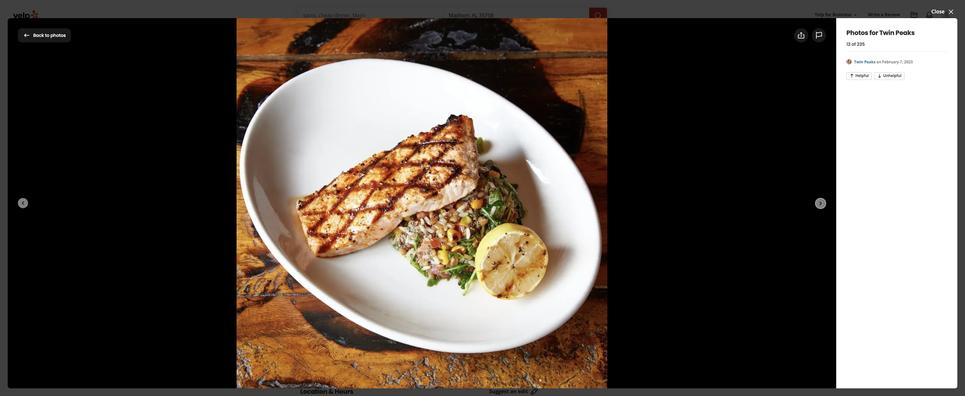 Task type: vqa. For each thing, say whether or not it's contained in the screenshot.


Task type: describe. For each thing, give the bounding box(es) containing it.
timely manner button
[[479, 339, 512, 345]]

sports bars link
[[349, 147, 378, 154]]

close button
[[931, 8, 955, 16]]

write a review link
[[866, 9, 903, 21]]

0 horizontal spatial photos for twin peaks
[[18, 29, 114, 41]]

-
[[340, 157, 342, 164]]

on
[[877, 59, 881, 65]]

save
[[462, 194, 475, 201]]

7,
[[900, 59, 903, 65]]

get for get directions
[[589, 217, 598, 224]]

hours
[[406, 158, 417, 163]]

16 chevron down v2 image
[[853, 12, 858, 17]]

(yes
[[450, 316, 459, 322]]

our
[[326, 293, 334, 299]]

16 claim filled v2 image
[[300, 148, 305, 153]]

back
[[33, 32, 44, 38]]

1 vertical spatial suggest
[[489, 388, 509, 395]]

know
[[463, 316, 476, 322]]

menu for full menu
[[385, 245, 400, 252]]

steven l. image
[[300, 293, 319, 312]]

previous photo image
[[19, 200, 27, 207]]

badge
[[378, 293, 391, 299]]

see for see hours
[[398, 158, 405, 163]]

2 horizontal spatial "
[[514, 339, 515, 345]]

twin up helpful button
[[854, 59, 863, 65]]

(134 reviews) link
[[369, 133, 401, 140]]

our
[[578, 196, 587, 203]]

yelp for business
[[815, 12, 852, 18]]

services for auto services
[[407, 28, 424, 34]]

save button
[[447, 190, 480, 204]]

(134
[[369, 133, 379, 140]]

twin up 2.9 star rating image
[[300, 109, 337, 130]]

1 , from the left
[[378, 147, 380, 154]]

3 photo of twin peaks - huntsville, al, us. image from the left
[[378, 42, 517, 178]]

0 horizontal spatial photos
[[18, 29, 49, 41]]

user actions element
[[810, 8, 961, 47]]

claimed
[[307, 147, 327, 154]]

twin down write a review link
[[879, 28, 894, 37]]

0 horizontal spatial review
[[300, 276, 323, 285]]

i inside ), mashed potatoes, and fries (yes i know there was no vegetables...
[[460, 316, 461, 322]]

in right came
[[471, 339, 475, 345]]

was
[[492, 316, 502, 322]]

1 photo of twin peaks - huntsville, al, us. image from the left
[[106, 42, 242, 178]]

business categories element
[[297, 23, 952, 41]]

for down write a review link
[[869, 28, 878, 37]]

add for add photo
[[374, 194, 384, 201]]

get directions
[[589, 217, 624, 224]]

directions for get directions
[[599, 217, 624, 224]]

website
[[313, 245, 334, 252]]

4 photo of twin peaks - huntsville, al, us. image from the left
[[517, 42, 653, 178]]

reviews)
[[380, 133, 401, 140]]

back to photos
[[33, 32, 66, 38]]

review inside the user actions element
[[885, 12, 900, 18]]

more
[[443, 28, 454, 34]]

nj.
[[485, 293, 491, 299]]

16 external link v2 image
[[306, 246, 311, 251]]

twin right the to at left top
[[65, 29, 86, 41]]

full
[[376, 245, 384, 252]]

restaurants
[[302, 28, 327, 34]]

0 vertical spatial 24 share v2 image
[[797, 32, 805, 39]]

24 chevron down v2 image for more
[[456, 28, 463, 35]]

restaurants link
[[297, 23, 341, 41]]

in inside in 4 reviews
[[516, 339, 520, 345]]

(next
[[367, 157, 380, 164]]

twin peaks
[[300, 109, 387, 130]]

made
[[625, 196, 641, 203]]

1 horizontal spatial photos
[[637, 154, 654, 161]]

2 am from the left
[[357, 157, 365, 164]]

(256) 517-7306
[[554, 262, 589, 269]]

1 vertical spatial suggest an edit
[[489, 388, 528, 395]]

mashed
[[392, 316, 409, 322]]

was
[[442, 293, 450, 299]]

notifications image
[[926, 11, 933, 19]]

from
[[452, 293, 462, 299]]

share button
[[409, 190, 444, 204]]

reviews inside in 4 reviews
[[324, 345, 341, 351]]

yelp
[[815, 12, 824, 18]]

24 chevron down v2 image
[[378, 28, 386, 35]]

1 vertical spatial 2
[[362, 322, 365, 328]]

11:00
[[316, 157, 329, 164]]

us
[[355, 339, 359, 345]]

add photo
[[374, 194, 401, 201]]

see hours
[[398, 158, 417, 163]]

add photos link
[[789, 28, 839, 42]]

haley button
[[411, 293, 424, 299]]

name
[[365, 293, 377, 299]]

to
[[45, 32, 49, 38]]

photos inside button
[[50, 32, 66, 38]]

wore
[[349, 293, 360, 299]]

unhelpful button
[[874, 72, 904, 80]]

" i ordered the salmon ( top tier
[[324, 316, 389, 322]]

24 menu v2 image
[[366, 244, 373, 252]]

12 of 235
[[846, 41, 865, 47]]

24 save outline v2 image
[[452, 194, 460, 201]]

1 horizontal spatial 2
[[499, 293, 501, 299]]

1 american from the left
[[381, 147, 405, 154]]

edit inside 'button'
[[621, 317, 631, 324]]

day)
[[381, 157, 392, 164]]

12:00
[[343, 157, 356, 164]]

1 vertical spatial 24 pencil v2 image
[[531, 388, 538, 396]]

2 , from the left
[[422, 147, 423, 154]]

write a review
[[868, 12, 900, 18]]

in 2 reviews button for " our server wore a name badge that said haley and she was from princeton, nj. " in 2 reviews
[[493, 293, 519, 299]]

website menu link
[[300, 242, 355, 256]]

more link
[[438, 23, 468, 41]]

get directions 5901 university dr huntsville, al 35806
[[554, 280, 634, 303]]

home services link
[[341, 23, 391, 41]]

(
[[371, 316, 372, 322]]

" for " i ordered the salmon ( top tier
[[324, 316, 326, 322]]

(traditional)
[[450, 147, 482, 154]]

american (traditional) link
[[424, 147, 482, 154]]

write for write a review
[[868, 12, 880, 18]]

dr
[[593, 288, 599, 295]]

" in 2 reviews
[[354, 322, 382, 328]]

24 star v2 image
[[305, 194, 313, 201]]

24 pencil v2 image inside suggest an edit 'button'
[[583, 316, 590, 324]]

review
[[335, 194, 351, 201]]

4
[[522, 339, 524, 345]]

an inside 'button'
[[613, 317, 620, 324]]

american (new) link
[[381, 147, 422, 154]]

potatoes,
[[410, 316, 430, 322]]

that
[[392, 293, 400, 299]]

share
[[424, 194, 439, 201]]

35806
[[554, 296, 568, 303]]

a inside write a review link
[[330, 194, 333, 201]]

princeton,
[[463, 293, 484, 299]]

business
[[833, 12, 852, 18]]

a inside write a review link
[[881, 12, 884, 18]]

in down " i ordered the salmon ( top tier
[[357, 322, 361, 328]]

16 helpful v2 image
[[849, 73, 854, 78]]

provided
[[335, 339, 353, 345]]

write a review link
[[300, 190, 356, 204]]

Search photos text field
[[843, 29, 947, 42]]

menu for website menu
[[335, 245, 350, 252]]

1 horizontal spatial photos
[[846, 28, 868, 37]]

in 4 reviews button
[[324, 339, 524, 351]]

2023
[[904, 59, 913, 65]]



Task type: locate. For each thing, give the bounding box(es) containing it.
in 2 reviews button right nj.
[[493, 293, 519, 299]]

1 vertical spatial directions
[[564, 280, 590, 287]]

sports
[[349, 147, 366, 154]]

2.9
[[360, 133, 367, 140]]

" for " she provided us with great service, drinks, appetizers, and food came in a timely manner . "
[[324, 339, 326, 345]]

0 horizontal spatial i
[[326, 316, 327, 322]]

food
[[448, 339, 457, 345]]

2 24 chevron down v2 image from the left
[[425, 28, 433, 35]]

3 " from the top
[[324, 339, 326, 345]]

i right "(yes"
[[460, 316, 461, 322]]

al
[[628, 288, 634, 295]]

24 arrow left v2 image
[[23, 31, 31, 39]]

1 horizontal spatial see
[[609, 154, 618, 161]]

0 horizontal spatial 235
[[627, 154, 636, 161]]

1 vertical spatial reviews
[[366, 322, 382, 328]]

24 close v2 image
[[947, 8, 955, 16]]

in
[[494, 293, 498, 299], [357, 322, 361, 328], [471, 339, 475, 345], [516, 339, 520, 345]]

photos
[[816, 31, 834, 39], [50, 32, 66, 38], [637, 154, 654, 161]]

the
[[346, 316, 353, 322]]

menu right full
[[385, 245, 400, 252]]

said
[[401, 293, 410, 299]]

0 horizontal spatial 24 pencil v2 image
[[531, 388, 538, 396]]

(new)
[[407, 147, 422, 154]]

1 horizontal spatial suggest
[[593, 317, 612, 324]]

review highlights element
[[290, 266, 543, 367]]

there
[[477, 316, 491, 322]]

helpful button
[[846, 72, 872, 80]]

write
[[868, 12, 880, 18], [315, 194, 329, 201]]

directions for get directions 5901 university dr huntsville, al 35806
[[564, 280, 590, 287]]

for inside yelp for business button
[[825, 12, 831, 18]]

2 vertical spatial and
[[438, 339, 446, 345]]

0 horizontal spatial add
[[374, 194, 384, 201]]

highlights
[[324, 276, 356, 285]]

all
[[619, 154, 625, 161]]

2 vertical spatial "
[[324, 339, 326, 345]]

add for add photos
[[805, 31, 815, 39]]

write right 24 star v2 icon
[[315, 194, 329, 201]]

0 vertical spatial in 2 reviews button
[[493, 293, 519, 299]]

am left the -
[[330, 157, 339, 164]]

review up search photos text field
[[885, 12, 900, 18]]

" right trevor h. image at the bottom
[[324, 339, 326, 345]]

" left 4
[[514, 339, 515, 345]]

24 chevron down v2 image for auto services
[[425, 28, 433, 35]]

5901
[[554, 288, 565, 295]]

1 vertical spatial an
[[510, 388, 517, 395]]

0 vertical spatial 24 pencil v2 image
[[583, 316, 590, 324]]

see left all
[[609, 154, 618, 161]]

" for " our server wore a name badge that said haley and she was from princeton, nj. " in 2 reviews
[[324, 293, 326, 299]]

write inside write a review link
[[315, 194, 329, 201]]

2 right nj.
[[499, 293, 501, 299]]

1 horizontal spatial review
[[885, 12, 900, 18]]

0 horizontal spatial suggest
[[489, 388, 509, 395]]

suggest an edit inside 'button'
[[593, 317, 631, 324]]

2 horizontal spatial 24 chevron down v2 image
[[456, 28, 463, 35]]

1 vertical spatial 24 share v2 image
[[414, 194, 422, 201]]

), mashed potatoes, and fries (yes i know there was no vegetables...
[[324, 316, 510, 328]]

0 horizontal spatial get
[[554, 280, 563, 287]]

try
[[569, 196, 577, 203]]

next photo image
[[817, 200, 824, 208]]

1 horizontal spatial american
[[424, 147, 449, 154]]

american right (new)
[[424, 147, 449, 154]]

0 vertical spatial 235
[[857, 41, 865, 47]]

24 chevron down v2 image for restaurants
[[329, 28, 336, 35]]

0 horizontal spatial edit
[[518, 388, 528, 395]]

photo of twin peaks - huntsville, al, us. image
[[106, 42, 242, 178], [242, 42, 378, 178], [378, 42, 517, 178], [517, 42, 653, 178]]

24 chevron down v2 image inside auto services link
[[425, 28, 433, 35]]

write right 16 chevron down v2 icon
[[868, 12, 880, 18]]

menu left made
[[609, 196, 624, 203]]

scratch
[[588, 196, 608, 203]]

0 vertical spatial add
[[805, 31, 815, 39]]

american up day)
[[381, 147, 405, 154]]

235 for all
[[627, 154, 636, 161]]

and left fries on the left of the page
[[431, 316, 439, 322]]

and left she
[[425, 293, 433, 299]]

"
[[491, 293, 493, 299], [354, 322, 356, 328], [514, 339, 515, 345]]

get
[[589, 217, 598, 224], [554, 280, 563, 287]]

bars
[[367, 147, 378, 154]]

1 vertical spatial "
[[324, 316, 326, 322]]

2 services from the left
[[407, 28, 424, 34]]

yelp for business button
[[812, 9, 860, 21]]

1 horizontal spatial photos for twin peaks
[[846, 28, 915, 37]]

24 share v2 image left share
[[414, 194, 422, 201]]

photos right the to at left top
[[50, 32, 66, 38]]

0 horizontal spatial 24 chevron down v2 image
[[329, 28, 336, 35]]

photos down the yelp
[[816, 31, 834, 39]]

get for get directions 5901 university dr huntsville, al 35806
[[554, 280, 563, 287]]

reviews down she
[[324, 345, 341, 351]]

1 services from the left
[[360, 28, 377, 34]]

24 pencil v2 image
[[583, 316, 590, 324], [531, 388, 538, 396]]

1 vertical spatial "
[[354, 322, 356, 328]]

1 i from the left
[[326, 316, 327, 322]]

search image
[[594, 12, 602, 19]]

1 horizontal spatial 24 share v2 image
[[797, 32, 805, 39]]

0 vertical spatial suggest an edit
[[593, 317, 631, 324]]

1 horizontal spatial get
[[589, 217, 598, 224]]

services left 24 chevron down v2 icon
[[360, 28, 377, 34]]

1 vertical spatial in 2 reviews button
[[356, 322, 382, 328]]

1 vertical spatial review
[[300, 276, 323, 285]]

1 vertical spatial get directions link
[[554, 280, 590, 287]]

0 horizontal spatial menu
[[335, 245, 350, 252]]

2 horizontal spatial photos
[[816, 31, 834, 39]]

" she provided us with great service, drinks, appetizers, and food came in a timely manner . "
[[324, 339, 515, 345]]

see for see all 235 photos
[[609, 154, 618, 161]]

she
[[434, 293, 441, 299]]

1 horizontal spatial add
[[805, 31, 815, 39]]

in right nj.
[[494, 293, 498, 299]]

reviews
[[503, 293, 519, 299], [366, 322, 382, 328], [324, 345, 341, 351]]

menu inside full menu link
[[385, 245, 400, 252]]

24 share v2 image
[[797, 32, 805, 39], [414, 194, 422, 201]]

1 horizontal spatial write
[[868, 12, 880, 18]]

directions up university
[[564, 280, 590, 287]]

2 photo of twin peaks - huntsville, al, us. image from the left
[[242, 42, 378, 178]]

in left 4
[[516, 339, 520, 345]]

see hours link
[[396, 157, 420, 165]]

0 horizontal spatial suggest an edit
[[489, 388, 528, 395]]

24 add photo v2 image
[[794, 31, 802, 39]]

24 share v2 image inside share button
[[414, 194, 422, 201]]

1 horizontal spatial 24 chevron down v2 image
[[425, 28, 433, 35]]

0 horizontal spatial 2
[[362, 322, 365, 328]]

university
[[567, 288, 592, 295]]

),
[[389, 316, 391, 322]]

home
[[346, 28, 359, 34]]

suggest inside 'button'
[[593, 317, 612, 324]]

appetizers,
[[415, 339, 437, 345]]

region inside review highlights element
[[295, 293, 543, 358]]

services for home services
[[360, 28, 377, 34]]

24 share v2 image left 24 flag v2 icon
[[797, 32, 805, 39]]

menu inside website menu link
[[335, 245, 350, 252]]

reviews down 'top' on the left bottom of page
[[366, 322, 382, 328]]

i left ordered
[[326, 316, 327, 322]]

top
[[372, 316, 380, 322]]

1 vertical spatial write
[[315, 194, 329, 201]]

0 vertical spatial reviews
[[503, 293, 519, 299]]

1 am from the left
[[330, 157, 339, 164]]

24 chevron down v2 image right more
[[456, 28, 463, 35]]

suggest
[[593, 317, 612, 324], [489, 388, 509, 395]]

region
[[295, 293, 543, 358]]

for right the yelp
[[825, 12, 831, 18]]

2 down salmon
[[362, 322, 365, 328]]

close
[[931, 8, 945, 15]]

region containing "
[[295, 293, 543, 358]]

24 chevron down v2 image inside restaurants link
[[329, 28, 336, 35]]

24 chevron down v2 image
[[329, 28, 336, 35], [425, 28, 433, 35], [456, 28, 463, 35]]

1 vertical spatial edit
[[518, 388, 528, 395]]

1 vertical spatial and
[[431, 316, 439, 322]]

0 vertical spatial edit
[[621, 317, 631, 324]]

2.9 star rating image
[[300, 131, 356, 141]]

0 vertical spatial suggest
[[593, 317, 612, 324]]

0 horizontal spatial services
[[360, 28, 377, 34]]

directions inside get directions 5901 university dr huntsville, al 35806
[[564, 280, 590, 287]]

2 get directions link from the top
[[554, 280, 590, 287]]

235 for of
[[857, 41, 865, 47]]

1 " from the top
[[324, 293, 326, 299]]

1 horizontal spatial menu
[[385, 245, 400, 252]]

1 vertical spatial 235
[[627, 154, 636, 161]]

full menu link
[[360, 242, 406, 256]]

get directions link up university
[[554, 280, 590, 287]]

services right auto
[[407, 28, 424, 34]]

a up search photos text field
[[881, 12, 884, 18]]

website menu
[[313, 245, 350, 252]]

" our server wore a name badge that said haley and she was from princeton, nj. " in 2 reviews
[[324, 293, 519, 299]]

0 horizontal spatial in 2 reviews button
[[356, 322, 382, 328]]

directions down try our scratch menu made for mvps!
[[599, 217, 624, 224]]

0 vertical spatial review
[[885, 12, 900, 18]]

2 american from the left
[[424, 147, 449, 154]]

great
[[371, 339, 381, 345]]

3 24 chevron down v2 image from the left
[[456, 28, 463, 35]]

" right "princeton,"
[[491, 293, 493, 299]]

get down scratch
[[589, 217, 598, 224]]

photos right all
[[637, 154, 654, 161]]

for inside try our scratch menu made for mvps!
[[642, 196, 649, 203]]

0 horizontal spatial photos
[[50, 32, 66, 38]]

write a review
[[315, 194, 351, 201]]

huntsville,
[[600, 288, 626, 295]]

0 vertical spatial "
[[324, 293, 326, 299]]

1 horizontal spatial 24 pencil v2 image
[[583, 316, 590, 324]]

in 2 reviews button down (
[[356, 322, 382, 328]]

menu
[[300, 225, 318, 234]]

0 vertical spatial "
[[491, 293, 493, 299]]

trevor h. image
[[300, 339, 319, 358]]

and inside ), mashed potatoes, and fries (yes i know there was no vegetables...
[[431, 316, 439, 322]]

add left 24 flag v2 icon
[[805, 31, 815, 39]]

235 right all
[[627, 154, 636, 161]]

menu
[[609, 196, 624, 203], [335, 245, 350, 252], [385, 245, 400, 252]]

2 vertical spatial "
[[514, 339, 515, 345]]

reviews right nj.
[[503, 293, 519, 299]]

1 horizontal spatial 235
[[857, 41, 865, 47]]

top tier button
[[372, 316, 389, 322]]

1 horizontal spatial an
[[613, 317, 620, 324]]

for right made
[[642, 196, 649, 203]]

add right 24 camera v2 image
[[374, 194, 384, 201]]

no
[[503, 316, 510, 322]]

0 vertical spatial get directions link
[[554, 214, 659, 228]]

1 horizontal spatial services
[[407, 28, 424, 34]]

review
[[885, 12, 900, 18], [300, 276, 323, 285]]

1 horizontal spatial i
[[460, 316, 461, 322]]

menu inside try our scratch menu made for mvps!
[[609, 196, 624, 203]]

2 vertical spatial reviews
[[324, 345, 341, 351]]

(256)
[[554, 262, 566, 269]]

write inside write a review link
[[868, 12, 880, 18]]

tier
[[381, 316, 389, 322]]

235
[[857, 41, 865, 47], [627, 154, 636, 161]]

2 horizontal spatial menu
[[609, 196, 624, 203]]

vegetables...
[[324, 322, 354, 328]]

a right wore on the bottom
[[361, 293, 363, 299]]

fries
[[440, 316, 449, 322]]

auto
[[396, 28, 406, 34]]

get directions link down try our scratch menu made for mvps!
[[554, 214, 659, 228]]

am down the sports bars link
[[357, 157, 365, 164]]

a left timely on the bottom of page
[[476, 339, 478, 345]]

24 chevron down v2 image right auto services
[[425, 28, 433, 35]]

menu element
[[290, 215, 538, 256]]

arion m. image
[[300, 316, 319, 335]]

manner
[[495, 339, 512, 345]]

in 2 reviews button for " i ordered the salmon ( top tier
[[356, 322, 382, 328]]

menu right website
[[335, 245, 350, 252]]

0 vertical spatial and
[[425, 293, 433, 299]]

1 horizontal spatial am
[[357, 157, 365, 164]]

1 horizontal spatial edit
[[621, 317, 631, 324]]

24 chevron down v2 image inside more link
[[456, 28, 463, 35]]

1 vertical spatial get
[[554, 280, 563, 287]]

0 horizontal spatial "
[[354, 322, 356, 328]]

16 nothelpful v2 image
[[877, 73, 882, 78]]

0 horizontal spatial see
[[398, 158, 405, 163]]

unhelpful
[[883, 73, 901, 79]]

for right the to at left top
[[50, 29, 63, 41]]

1 24 chevron down v2 image from the left
[[329, 28, 336, 35]]

an
[[613, 317, 620, 324], [510, 388, 517, 395]]

write for write a review
[[315, 194, 329, 201]]

review up steven l. image at left
[[300, 276, 323, 285]]

0 vertical spatial an
[[613, 317, 620, 324]]

see left hours
[[398, 158, 405, 163]]

add
[[805, 31, 815, 39], [374, 194, 384, 201]]

0 horizontal spatial an
[[510, 388, 517, 395]]

auto services link
[[391, 23, 438, 41]]

" down " i ordered the salmon ( top tier
[[354, 322, 356, 328]]

24 camera v2 image
[[364, 194, 372, 201]]

get inside get directions 5901 university dr huntsville, al 35806
[[554, 280, 563, 287]]

salmon
[[354, 316, 370, 322]]

get up 5901
[[554, 280, 563, 287]]

1 horizontal spatial directions
[[599, 217, 624, 224]]

2 i from the left
[[460, 316, 461, 322]]

1 vertical spatial add
[[374, 194, 384, 201]]

0 horizontal spatial write
[[315, 194, 329, 201]]

0 vertical spatial 2
[[499, 293, 501, 299]]

" left ordered
[[324, 316, 326, 322]]

2 " from the top
[[324, 316, 326, 322]]

0 horizontal spatial ,
[[378, 147, 380, 154]]

a left "review"
[[330, 194, 333, 201]]

0 horizontal spatial am
[[330, 157, 339, 164]]

0 vertical spatial directions
[[599, 217, 624, 224]]

haley
[[411, 293, 424, 299]]

0 horizontal spatial american
[[381, 147, 405, 154]]

1 horizontal spatial reviews
[[366, 322, 382, 328]]

and left food
[[438, 339, 446, 345]]

2
[[499, 293, 501, 299], [362, 322, 365, 328]]

directions
[[599, 217, 624, 224], [564, 280, 590, 287]]

24 flag v2 image
[[815, 32, 823, 39]]

full menu
[[376, 245, 400, 252]]

ordered
[[328, 316, 345, 322]]

open
[[300, 157, 314, 164]]

service,
[[383, 339, 398, 345]]

1 horizontal spatial in 2 reviews button
[[493, 293, 519, 299]]

she
[[326, 339, 334, 345]]

1 get directions link from the top
[[554, 214, 659, 228]]

235 right of
[[857, 41, 865, 47]]

timely
[[479, 339, 494, 345]]

projects image
[[910, 11, 918, 19]]

suggest an edit link
[[489, 388, 538, 396]]

1 horizontal spatial suggest an edit
[[593, 317, 631, 324]]

0 vertical spatial write
[[868, 12, 880, 18]]

0 vertical spatial get
[[589, 217, 598, 224]]

12
[[846, 41, 850, 47]]

0 horizontal spatial 24 share v2 image
[[414, 194, 422, 201]]

twin peaks on february 7, 2023
[[854, 59, 913, 65]]

1 horizontal spatial "
[[491, 293, 493, 299]]

None search field
[[298, 8, 608, 23]]

2 horizontal spatial reviews
[[503, 293, 519, 299]]

2.9 (134 reviews)
[[360, 133, 401, 140]]

24 chevron down v2 image right restaurants
[[329, 28, 336, 35]]

1 horizontal spatial ,
[[422, 147, 423, 154]]

of
[[852, 41, 856, 47]]

" down "review highlights"
[[324, 293, 326, 299]]

0 horizontal spatial directions
[[564, 280, 590, 287]]



